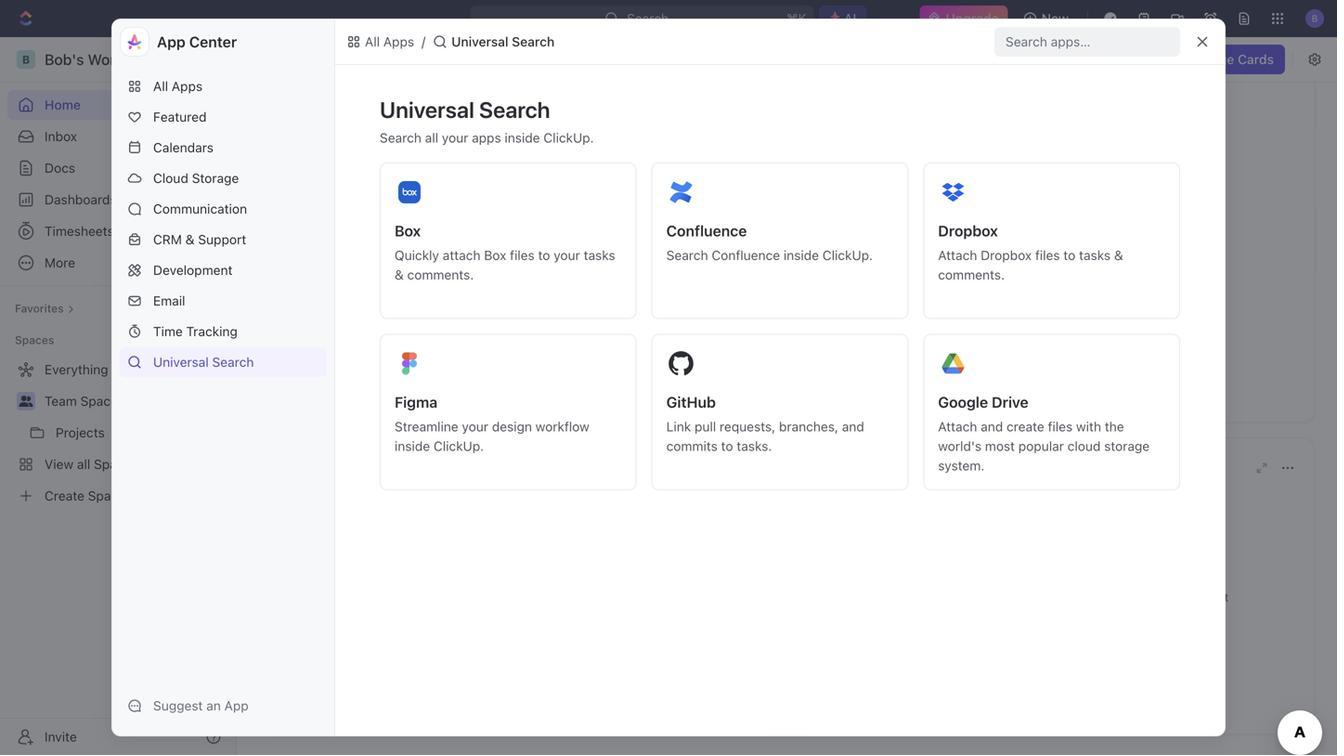 Task type: vqa. For each thing, say whether or not it's contained in the screenshot.
Time Tracking at the top left of the page
yes



Task type: describe. For each thing, give the bounding box(es) containing it.
github
[[667, 393, 716, 411]]

branches,
[[779, 419, 839, 434]]

to inside box quickly attach box files to your tasks & comments.
[[538, 248, 551, 263]]

crm
[[153, 232, 182, 247]]

favorites button
[[7, 297, 82, 320]]

create a task button
[[471, 261, 568, 283]]

0 vertical spatial apps
[[384, 34, 414, 49]]

your inside universal search search all your apps inside clickup.
[[442, 130, 469, 145]]

summary
[[1127, 241, 1175, 254]]

comments. inside box quickly attach box files to your tasks & comments.
[[407, 267, 474, 282]]

comments
[[351, 459, 426, 477]]

universal search dialog
[[111, 19, 1226, 737]]

all for the all apps link to the right
[[365, 34, 380, 49]]

in
[[1096, 591, 1105, 604]]

time tracking
[[153, 324, 238, 339]]

time
[[153, 324, 183, 339]]

popular
[[1019, 439, 1065, 454]]

app inside suggest an app button
[[224, 698, 249, 714]]

storage
[[192, 170, 239, 186]]

to inside dropbox attach dropbox files to tasks & comments.
[[1064, 248, 1076, 263]]

inside inside figma streamline your design workflow inside clickup.
[[395, 439, 430, 454]]

featured link
[[120, 102, 327, 132]]

0 horizontal spatial apps
[[172, 79, 203, 94]]

email
[[153, 293, 185, 308]]

task inside lineup keeps your most important tasks in one list. add your most important task to get started.
[[1001, 606, 1023, 619]]

design
[[492, 419, 532, 434]]

of
[[1010, 257, 1020, 270]]

dashboards
[[45, 192, 117, 207]]

google
[[939, 393, 989, 411]]

inside inside universal search search all your apps inside clickup.
[[505, 130, 540, 145]]

assigned comments
[[282, 459, 426, 477]]

storage
[[1105, 439, 1150, 454]]

1 horizontal spatial box
[[484, 248, 507, 263]]

requests,
[[720, 419, 776, 434]]

support
[[198, 232, 246, 247]]

0 horizontal spatial important
[[947, 606, 998, 619]]

calendars link
[[120, 133, 327, 163]]

most right keeps
[[982, 591, 1008, 604]]

use
[[935, 241, 956, 254]]

personal
[[389, 232, 434, 245]]

world's
[[939, 439, 982, 454]]

manage
[[1186, 52, 1235, 67]]

spaces
[[15, 334, 54, 347]]

cloud storage
[[153, 170, 239, 186]]

edit layout:
[[1057, 52, 1123, 67]]

1 vertical spatial universal search
[[153, 354, 254, 370]]

system.
[[939, 458, 985, 473]]

inbox link
[[7, 122, 229, 151]]

an
[[206, 698, 221, 714]]

workflow
[[536, 419, 590, 434]]

calendars
[[153, 140, 214, 155]]

cloud
[[153, 170, 188, 186]]

0 horizontal spatial box
[[395, 222, 421, 240]]

& inside box quickly attach box files to your tasks & comments.
[[395, 267, 404, 282]]

your inside figma streamline your design workflow inside clickup.
[[462, 419, 489, 434]]

⌘k
[[787, 11, 807, 26]]

0 vertical spatial dropbox
[[939, 222, 999, 240]]

team space
[[45, 393, 118, 409]]

tasks for dropbox
[[1080, 248, 1111, 263]]

all
[[425, 130, 439, 145]]

drive
[[992, 393, 1029, 411]]

user group image
[[19, 396, 33, 407]]

cloud
[[1068, 439, 1101, 454]]

cards
[[1239, 52, 1275, 67]]

quickly
[[395, 248, 439, 263]]

lineup
[[881, 591, 918, 604]]

one
[[1108, 591, 1128, 604]]

suggest an app button
[[120, 691, 327, 721]]

link
[[667, 419, 691, 434]]

for
[[513, 232, 527, 245]]

dxxtk image
[[433, 34, 448, 49]]

universal search link
[[120, 347, 327, 377]]

development
[[153, 262, 233, 278]]

attach inside dropbox attach dropbox files to tasks & comments.
[[939, 248, 978, 263]]

learn more link
[[591, 232, 650, 245]]

timesheets
[[45, 223, 114, 239]]

create
[[490, 266, 525, 279]]

development link
[[120, 256, 327, 285]]

attach inside google drive attach and create files with the world's most popular cloud storage system.
[[939, 419, 978, 434]]

attach
[[443, 248, 481, 263]]

docs
[[45, 160, 75, 176]]

1 vertical spatial all apps link
[[120, 72, 327, 101]]

list.
[[1131, 591, 1150, 604]]

streamline
[[395, 419, 459, 434]]

dashboards link
[[7, 185, 229, 215]]

tracking
[[186, 324, 238, 339]]

new button
[[1016, 4, 1081, 33]]

dxxtk image
[[347, 34, 361, 49]]

0 horizontal spatial a
[[471, 232, 477, 245]]

is
[[459, 232, 468, 245]]

universal inside universal search search all your apps inside clickup.
[[380, 97, 475, 123]]

upgrade link
[[920, 6, 1009, 32]]

& inside dropbox attach dropbox files to tasks & comments.
[[1115, 248, 1124, 263]]

most inside google drive attach and create files with the world's most popular cloud storage system.
[[986, 439, 1016, 454]]

0 vertical spatial app
[[157, 33, 186, 51]]

time tracking link
[[120, 317, 327, 347]]

1 horizontal spatial all apps
[[365, 34, 414, 49]]

inside inside the confluence search confluence inside clickup.
[[784, 248, 819, 263]]

crm & support
[[153, 232, 246, 247]]

lineup keeps your most important tasks in one list. add your most important task to get started.
[[881, 591, 1229, 619]]

dropbox attach dropbox files to tasks & comments.
[[939, 222, 1124, 282]]



Task type: locate. For each thing, give the bounding box(es) containing it.
and inside google drive attach and create files with the world's most popular cloud storage system.
[[981, 419, 1004, 434]]

1 attach from the top
[[939, 248, 978, 263]]

1 comments. from the left
[[407, 267, 474, 282]]

& right crm
[[186, 232, 195, 247]]

all apps up featured
[[153, 79, 203, 94]]

your right add at right
[[1177, 591, 1200, 604]]

1 horizontal spatial a
[[529, 266, 535, 279]]

github link pull requests, branches, and commits to tasks.
[[667, 393, 865, 454]]

& down quickly
[[395, 267, 404, 282]]

app right an
[[224, 698, 249, 714]]

figma streamline your design workflow inside clickup.
[[395, 393, 590, 454]]

comments. inside dropbox attach dropbox files to tasks & comments.
[[939, 267, 1005, 282]]

email link
[[120, 286, 327, 316]]

1 vertical spatial all
[[153, 79, 168, 94]]

inbox
[[45, 129, 77, 144]]

add
[[1153, 591, 1174, 604]]

home
[[480, 232, 510, 245]]

files inside google drive attach and create files with the world's most popular cloud storage system.
[[1049, 419, 1073, 434]]

home link
[[7, 90, 229, 120]]

files down for
[[510, 248, 535, 263]]

0 vertical spatial clickup.
[[544, 130, 594, 145]]

box up quickly
[[395, 222, 421, 240]]

0 horizontal spatial comments.
[[407, 267, 474, 282]]

0 vertical spatial tasks.
[[557, 232, 588, 245]]

comments. down attach
[[407, 267, 474, 282]]

the
[[1105, 419, 1125, 434]]

1 horizontal spatial inside
[[505, 130, 540, 145]]

dropbox
[[939, 222, 999, 240], [981, 248, 1032, 263]]

apps left /
[[384, 34, 414, 49]]

search
[[512, 34, 555, 49], [479, 97, 551, 123], [380, 130, 422, 145], [667, 248, 709, 263], [212, 354, 254, 370]]

& left summary
[[1115, 248, 1124, 263]]

2 attach from the top
[[939, 419, 978, 434]]

create a task
[[490, 266, 561, 279]]

important up the get
[[1011, 591, 1062, 604]]

universal inside universal search link
[[153, 354, 209, 370]]

attach up world's
[[939, 419, 978, 434]]

timesheets link
[[7, 216, 229, 246]]

recurring
[[1076, 241, 1124, 254]]

tasks
[[584, 248, 616, 263], [1080, 248, 1111, 263], [1065, 591, 1093, 604]]

1 vertical spatial attach
[[939, 419, 978, 434]]

most right add at right
[[1203, 591, 1229, 604]]

0 vertical spatial confluence
[[667, 222, 747, 240]]

universal up all
[[380, 97, 475, 123]]

and
[[842, 419, 865, 434], [981, 419, 1004, 434]]

1 horizontal spatial task
[[1001, 606, 1023, 619]]

0 vertical spatial attach
[[939, 248, 978, 263]]

1 vertical spatial important
[[947, 606, 998, 619]]

files right 'of' on the right of the page
[[1036, 248, 1061, 263]]

tasks. left learn
[[557, 232, 588, 245]]

comments.
[[407, 267, 474, 282], [939, 267, 1005, 282]]

to right the recent
[[1064, 248, 1076, 263]]

attach
[[939, 248, 978, 263], [939, 419, 978, 434]]

inside
[[505, 130, 540, 145], [784, 248, 819, 263], [395, 439, 430, 454]]

/
[[422, 34, 426, 49]]

1 vertical spatial dropbox
[[981, 248, 1032, 263]]

0 horizontal spatial all
[[153, 79, 168, 94]]

1 horizontal spatial all apps link
[[343, 31, 418, 53]]

list
[[437, 232, 456, 245]]

2 horizontal spatial a
[[1067, 241, 1073, 254]]

tasks for lineup
[[1065, 591, 1093, 604]]

attach left ai at the top of the page
[[939, 248, 978, 263]]

clickup. inside universal search search all your apps inside clickup.
[[544, 130, 594, 145]]

a right is
[[471, 232, 477, 245]]

universal down "time" on the left of page
[[153, 354, 209, 370]]

0 horizontal spatial task
[[538, 266, 561, 279]]

tasks down learn
[[584, 248, 616, 263]]

learn
[[591, 232, 620, 245]]

0 vertical spatial all apps link
[[343, 31, 418, 53]]

most right world's
[[986, 439, 1016, 454]]

a right create
[[529, 266, 535, 279]]

0 horizontal spatial all apps
[[153, 79, 203, 94]]

1 vertical spatial all apps
[[153, 79, 203, 94]]

2 horizontal spatial &
[[1115, 248, 1124, 263]]

create for drive
[[1007, 419, 1045, 434]]

to down requests,
[[722, 439, 734, 454]]

all right dxxtk image
[[365, 34, 380, 49]]

universal search
[[452, 34, 555, 49], [153, 354, 254, 370]]

1 vertical spatial tasks.
[[737, 439, 772, 454]]

important down keeps
[[947, 606, 998, 619]]

most
[[986, 439, 1016, 454], [982, 591, 1008, 604], [1203, 591, 1229, 604]]

tasks. down requests,
[[737, 439, 772, 454]]

0 horizontal spatial and
[[842, 419, 865, 434]]

important
[[1011, 591, 1062, 604], [947, 606, 998, 619]]

suggest an app
[[153, 698, 249, 714]]

tasks inside dropbox attach dropbox files to tasks & comments.
[[1080, 248, 1111, 263]]

create up popular
[[1007, 419, 1045, 434]]

tasks.
[[557, 232, 588, 245], [737, 439, 772, 454]]

crm & support link
[[120, 225, 327, 255]]

0 horizontal spatial clickup.
[[434, 439, 484, 454]]

task
[[538, 266, 561, 279], [1001, 606, 1023, 619]]

clickup. inside the confluence search confluence inside clickup.
[[823, 248, 873, 263]]

create up the recent
[[1030, 241, 1063, 254]]

2 and from the left
[[981, 419, 1004, 434]]

1 vertical spatial confluence
[[712, 248, 781, 263]]

0 vertical spatial inside
[[505, 130, 540, 145]]

0 vertical spatial important
[[1011, 591, 1062, 604]]

search inside the confluence search confluence inside clickup.
[[667, 248, 709, 263]]

2 comments. from the left
[[939, 267, 1005, 282]]

universal right dxxtk icon
[[452, 34, 509, 49]]

all apps left /
[[365, 34, 414, 49]]

use clickup ai to create a recurring summary of recent activity.
[[935, 241, 1175, 270]]

to inside "github link pull requests, branches, and commits to tasks."
[[722, 439, 734, 454]]

all for the bottom the all apps link
[[153, 79, 168, 94]]

1 horizontal spatial &
[[395, 267, 404, 282]]

1 horizontal spatial app
[[224, 698, 249, 714]]

1 horizontal spatial clickup.
[[544, 130, 594, 145]]

all up featured
[[153, 79, 168, 94]]

to right ai at the top of the page
[[1017, 241, 1027, 254]]

1 horizontal spatial all
[[365, 34, 380, 49]]

and down drive
[[981, 419, 1004, 434]]

0 vertical spatial create
[[1030, 241, 1063, 254]]

space
[[80, 393, 118, 409]]

cloud storage link
[[120, 164, 327, 193]]

communication link
[[120, 194, 327, 224]]

2 vertical spatial clickup.
[[434, 439, 484, 454]]

0 horizontal spatial tasks.
[[557, 232, 588, 245]]

1 horizontal spatial comments.
[[939, 267, 1005, 282]]

1 horizontal spatial and
[[981, 419, 1004, 434]]

google drive attach and create files with the world's most popular cloud storage system.
[[939, 393, 1150, 473]]

tasks inside lineup keeps your most important tasks in one list. add your most important task to get started.
[[1065, 591, 1093, 604]]

to up create a task at left
[[538, 248, 551, 263]]

your right for
[[531, 232, 554, 245]]

activity.
[[1060, 257, 1101, 270]]

comments. down clickup
[[939, 267, 1005, 282]]

create for clickup
[[1030, 241, 1063, 254]]

files inside dropbox attach dropbox files to tasks & comments.
[[1036, 248, 1061, 263]]

app center
[[157, 33, 237, 51]]

create inside the use clickup ai to create a recurring summary of recent activity.
[[1030, 241, 1063, 254]]

favorites
[[15, 302, 64, 315]]

2 horizontal spatial inside
[[784, 248, 819, 263]]

app left center
[[157, 33, 186, 51]]

0 vertical spatial task
[[538, 266, 561, 279]]

all apps link up featured link
[[120, 72, 327, 101]]

Search apps… field
[[1006, 31, 1173, 53]]

1 horizontal spatial universal search
[[452, 34, 555, 49]]

1 vertical spatial inside
[[784, 248, 819, 263]]

a
[[471, 232, 477, 245], [1067, 241, 1073, 254], [529, 266, 535, 279]]

recent
[[1023, 257, 1057, 270]]

layout:
[[1083, 52, 1123, 67]]

1 vertical spatial clickup.
[[823, 248, 873, 263]]

1 horizontal spatial tasks.
[[737, 439, 772, 454]]

your left "design"
[[462, 419, 489, 434]]

with
[[1077, 419, 1102, 434]]

2 vertical spatial inside
[[395, 439, 430, 454]]

1 and from the left
[[842, 419, 865, 434]]

0 vertical spatial universal search
[[452, 34, 555, 49]]

started.
[[1060, 606, 1101, 619]]

tasks right the recent
[[1080, 248, 1111, 263]]

0 horizontal spatial inside
[[395, 439, 430, 454]]

0 vertical spatial box
[[395, 222, 421, 240]]

a inside create a task button
[[529, 266, 535, 279]]

and inside "github link pull requests, branches, and commits to tasks."
[[842, 419, 865, 434]]

a inside the use clickup ai to create a recurring summary of recent activity.
[[1067, 241, 1073, 254]]

sidebar navigation
[[0, 37, 237, 755]]

files inside box quickly attach box files to your tasks & comments.
[[510, 248, 535, 263]]

box down home
[[484, 248, 507, 263]]

edit
[[1057, 52, 1080, 67]]

create
[[1030, 241, 1063, 254], [1007, 419, 1045, 434]]

your up create a task at left
[[554, 248, 581, 263]]

1 vertical spatial apps
[[172, 79, 203, 94]]

0 vertical spatial universal
[[452, 34, 509, 49]]

to inside the use clickup ai to create a recurring summary of recent activity.
[[1017, 241, 1027, 254]]

to inside lineup keeps your most important tasks in one list. add your most important task to get started.
[[1026, 606, 1037, 619]]

app
[[157, 33, 186, 51], [224, 698, 249, 714]]

team space link
[[45, 387, 177, 416]]

task left the get
[[1001, 606, 1023, 619]]

a up activity.
[[1067, 241, 1073, 254]]

0 vertical spatial all
[[365, 34, 380, 49]]

your right keeps
[[956, 591, 979, 604]]

create inside google drive attach and create files with the world's most popular cloud storage system.
[[1007, 419, 1045, 434]]

1 vertical spatial app
[[224, 698, 249, 714]]

search...
[[627, 11, 680, 26]]

communication
[[153, 201, 247, 216]]

1 vertical spatial task
[[1001, 606, 1023, 619]]

0 horizontal spatial universal search
[[153, 354, 254, 370]]

1 vertical spatial create
[[1007, 419, 1045, 434]]

clickup.
[[544, 130, 594, 145], [823, 248, 873, 263], [434, 439, 484, 454]]

tasks up started.
[[1065, 591, 1093, 604]]

all apps link left /
[[343, 31, 418, 53]]

1 horizontal spatial apps
[[384, 34, 414, 49]]

featured
[[153, 109, 207, 124]]

task inside create a task button
[[538, 266, 561, 279]]

your inside box quickly attach box files to your tasks & comments.
[[554, 248, 581, 263]]

your right all
[[442, 130, 469, 145]]

upgrade
[[946, 11, 999, 26]]

0 horizontal spatial &
[[186, 232, 195, 247]]

apps
[[384, 34, 414, 49], [172, 79, 203, 94]]

keeps
[[921, 591, 952, 604]]

1 horizontal spatial important
[[1011, 591, 1062, 604]]

docs link
[[7, 153, 229, 183]]

manage cards
[[1186, 52, 1275, 67]]

tasks. inside "github link pull requests, branches, and commits to tasks."
[[737, 439, 772, 454]]

personal list is a home for your tasks. learn more
[[389, 232, 650, 245]]

invite
[[45, 729, 77, 745]]

all apps link
[[343, 31, 418, 53], [120, 72, 327, 101]]

to left the get
[[1026, 606, 1037, 619]]

and right branches, in the bottom right of the page
[[842, 419, 865, 434]]

task right create
[[538, 266, 561, 279]]

apps
[[472, 130, 501, 145]]

0 vertical spatial all apps
[[365, 34, 414, 49]]

2 vertical spatial universal
[[153, 354, 209, 370]]

0 horizontal spatial app
[[157, 33, 186, 51]]

team
[[45, 393, 77, 409]]

0 horizontal spatial all apps link
[[120, 72, 327, 101]]

tasks inside box quickly attach box files to your tasks & comments.
[[584, 248, 616, 263]]

universal search right dxxtk icon
[[452, 34, 555, 49]]

universal search search all your apps inside clickup.
[[380, 97, 594, 145]]

2 horizontal spatial clickup.
[[823, 248, 873, 263]]

box quickly attach box files to your tasks & comments.
[[395, 222, 616, 282]]

1 vertical spatial universal
[[380, 97, 475, 123]]

universal search down time tracking
[[153, 354, 254, 370]]

1 vertical spatial box
[[484, 248, 507, 263]]

more
[[624, 232, 650, 245]]

new
[[1042, 11, 1069, 26]]

clickup. inside figma streamline your design workflow inside clickup.
[[434, 439, 484, 454]]

apps up featured
[[172, 79, 203, 94]]

to
[[1017, 241, 1027, 254], [538, 248, 551, 263], [1064, 248, 1076, 263], [722, 439, 734, 454], [1026, 606, 1037, 619]]

home
[[45, 97, 81, 112]]

files up popular
[[1049, 419, 1073, 434]]

center
[[189, 33, 237, 51]]



